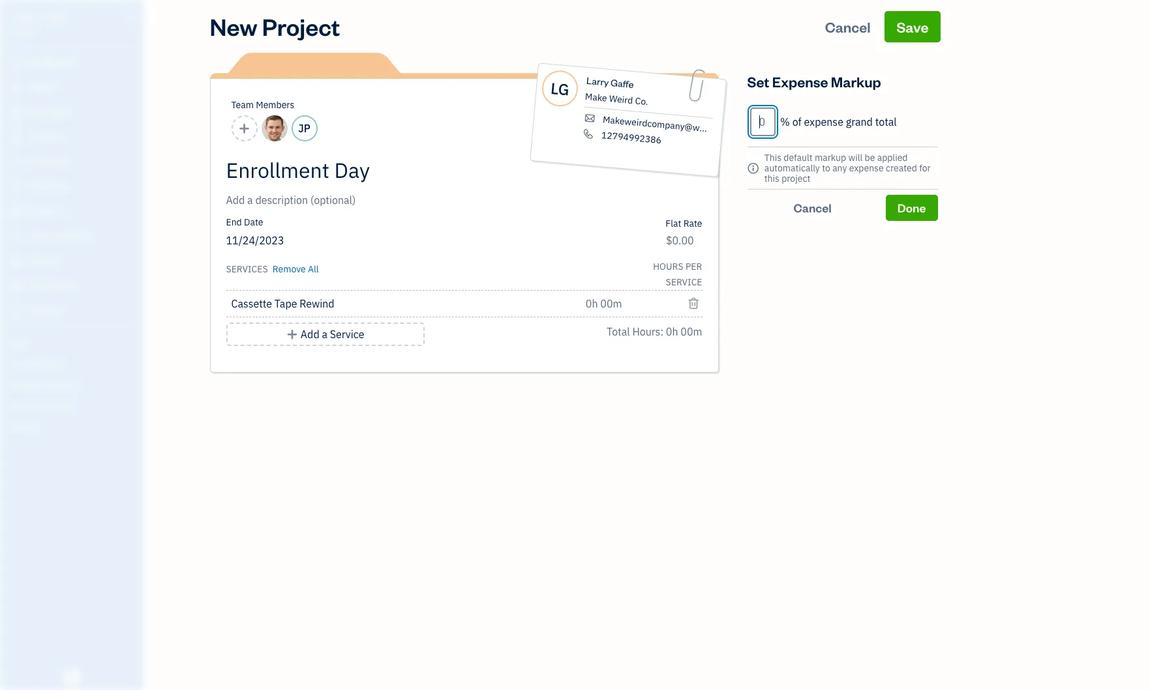 Task type: vqa. For each thing, say whether or not it's contained in the screenshot.
LG
yes



Task type: describe. For each thing, give the bounding box(es) containing it.
makeweirdcompany@weird.co
[[602, 114, 728, 136]]

add a service button
[[226, 323, 425, 346]]

to
[[822, 162, 831, 174]]

End date in  format text field
[[226, 234, 464, 247]]

add team member image
[[238, 121, 250, 136]]

12794992386
[[601, 129, 662, 146]]

estimate image
[[8, 106, 24, 119]]

services remove all
[[226, 264, 319, 275]]

make
[[584, 91, 607, 104]]

1 vertical spatial cancel
[[794, 200, 832, 215]]

of
[[793, 115, 802, 129]]

0h
[[666, 326, 678, 339]]

chart image
[[8, 280, 24, 293]]

total
[[607, 326, 630, 339]]

grand
[[846, 115, 873, 129]]

team members image
[[10, 359, 140, 369]]

owner
[[10, 26, 34, 36]]

larry
[[586, 74, 609, 89]]

jp
[[298, 122, 310, 135]]

remove
[[273, 264, 306, 275]]

new
[[210, 11, 257, 42]]

payment image
[[8, 156, 24, 169]]

markup
[[831, 72, 881, 91]]

remove project service image
[[688, 296, 700, 312]]

project
[[782, 173, 811, 185]]

inc
[[50, 12, 69, 25]]

per
[[686, 261, 702, 273]]

larry gaffe make weird co.
[[584, 74, 649, 108]]

done button
[[886, 195, 938, 221]]

freshbooks image
[[61, 670, 82, 686]]

project image
[[8, 206, 24, 219]]

items and services image
[[10, 380, 140, 390]]

%
[[780, 115, 790, 129]]

service
[[330, 328, 364, 341]]

apps image
[[10, 338, 140, 348]]

envelope image
[[583, 113, 597, 124]]

any
[[833, 162, 847, 174]]

date
[[244, 217, 263, 228]]

dashboard image
[[8, 57, 24, 70]]

applied
[[877, 152, 908, 164]]

for
[[919, 162, 931, 174]]

bank connections image
[[10, 401, 140, 411]]

done
[[898, 200, 926, 215]]

money image
[[8, 255, 24, 268]]

0 vertical spatial cancel button
[[813, 11, 883, 42]]

remove all button
[[270, 259, 319, 277]]

team members
[[231, 99, 294, 111]]

all
[[308, 264, 319, 275]]

will
[[849, 152, 863, 164]]

0 vertical spatial expense
[[804, 115, 844, 129]]

flat
[[666, 218, 681, 230]]

phone image
[[581, 128, 595, 140]]

new project
[[210, 11, 340, 42]]

1 vertical spatial cancel button
[[747, 195, 878, 221]]

client image
[[8, 82, 24, 95]]

be
[[865, 152, 875, 164]]

0 vertical spatial cancel
[[825, 18, 871, 36]]

hours:
[[632, 326, 664, 339]]

members
[[256, 99, 294, 111]]

set expense markup
[[747, 72, 881, 91]]

save
[[897, 18, 929, 36]]



Task type: locate. For each thing, give the bounding box(es) containing it.
service
[[666, 277, 702, 288]]

end
[[226, 217, 242, 228]]

this
[[764, 152, 782, 164]]

Amount (USD) text field
[[666, 234, 694, 247]]

this
[[764, 173, 780, 185]]

1 vertical spatial expense
[[849, 162, 884, 174]]

set
[[747, 72, 770, 91]]

main element
[[0, 0, 176, 691]]

total
[[875, 115, 897, 129]]

expense right of
[[804, 115, 844, 129]]

expense
[[772, 72, 828, 91]]

rewind
[[300, 298, 334, 311]]

total hours: 0h 00m
[[607, 326, 702, 339]]

cassette
[[231, 298, 272, 311]]

expense
[[804, 115, 844, 129], [849, 162, 884, 174]]

settings image
[[10, 421, 140, 432]]

tape
[[275, 298, 297, 311]]

0 horizontal spatial expense
[[804, 115, 844, 129]]

cancel button up markup at the right top of the page
[[813, 11, 883, 42]]

hours
[[653, 261, 684, 273]]

plus image
[[286, 327, 298, 343]]

project
[[262, 11, 340, 42]]

info image
[[747, 161, 759, 176]]

report image
[[8, 305, 24, 318]]

1 horizontal spatial expense
[[849, 162, 884, 174]]

lg
[[550, 77, 570, 100]]

turtle
[[10, 12, 48, 25]]

hours per service
[[653, 261, 702, 288]]

expense inside this default markup will be applied automatically to any expense created for this project
[[849, 162, 884, 174]]

Project Description text field
[[226, 192, 585, 208]]

services
[[226, 264, 268, 275]]

a
[[322, 328, 328, 341]]

% of expense grand total
[[780, 115, 897, 129]]

this default markup will be applied automatically to any expense created for this project
[[764, 152, 931, 185]]

expense image
[[8, 181, 24, 194]]

add a service
[[301, 328, 364, 341]]

cancel button down project
[[747, 195, 878, 221]]

expense right any
[[849, 162, 884, 174]]

weird
[[608, 93, 633, 106]]

gaffe
[[610, 76, 634, 91]]

rate
[[684, 218, 702, 230]]

markup
[[815, 152, 846, 164]]

add
[[301, 328, 319, 341]]

co.
[[634, 95, 649, 108]]

default
[[784, 152, 813, 164]]

team
[[231, 99, 254, 111]]

automatically
[[764, 162, 820, 174]]

flat rate
[[666, 218, 702, 230]]

cassette tape rewind
[[231, 298, 334, 311]]

cancel
[[825, 18, 871, 36], [794, 200, 832, 215]]

cancel button
[[813, 11, 883, 42], [747, 195, 878, 221]]

save button
[[885, 11, 941, 42]]

00m
[[681, 326, 702, 339]]

0h 00m text field
[[586, 298, 623, 311]]

cancel up markup at the right top of the page
[[825, 18, 871, 36]]

timer image
[[8, 230, 24, 243]]

0 text field
[[750, 108, 775, 136]]

Project Name text field
[[226, 157, 585, 183]]

turtle inc owner
[[10, 12, 69, 36]]

created
[[886, 162, 917, 174]]

cancel down project
[[794, 200, 832, 215]]

end date
[[226, 217, 263, 228]]

invoice image
[[8, 131, 24, 144]]



